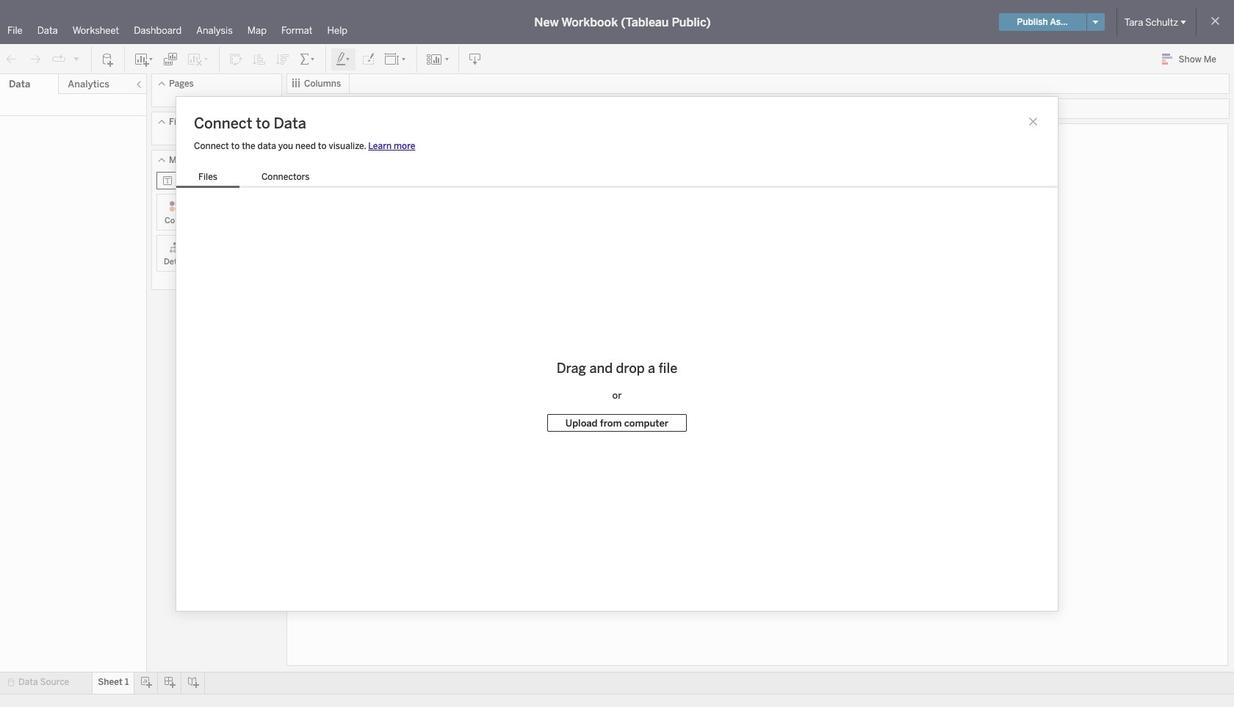 Task type: vqa. For each thing, say whether or not it's contained in the screenshot.
2nd your
no



Task type: describe. For each thing, give the bounding box(es) containing it.
collapse image
[[134, 80, 143, 89]]

sort ascending image
[[252, 52, 267, 66]]

swap rows and columns image
[[229, 52, 243, 66]]

new worksheet image
[[134, 52, 154, 66]]

totals image
[[299, 52, 317, 66]]

duplicate image
[[163, 52, 178, 66]]

redo image
[[28, 52, 43, 66]]

0 horizontal spatial replay animation image
[[51, 52, 66, 66]]



Task type: locate. For each thing, give the bounding box(es) containing it.
format workbook image
[[361, 52, 375, 66]]

replay animation image
[[51, 52, 66, 66], [72, 54, 81, 63]]

sort descending image
[[276, 52, 290, 66]]

new data source image
[[101, 52, 115, 66]]

download image
[[468, 52, 483, 66]]

1 horizontal spatial replay animation image
[[72, 54, 81, 63]]

undo image
[[4, 52, 19, 66]]

replay animation image left new data source image
[[72, 54, 81, 63]]

highlight image
[[335, 52, 352, 66]]

clear sheet image
[[187, 52, 210, 66]]

show/hide cards image
[[426, 52, 450, 66]]

list box
[[176, 169, 332, 188]]

fit image
[[384, 52, 408, 66]]

replay animation image right redo image
[[51, 52, 66, 66]]



